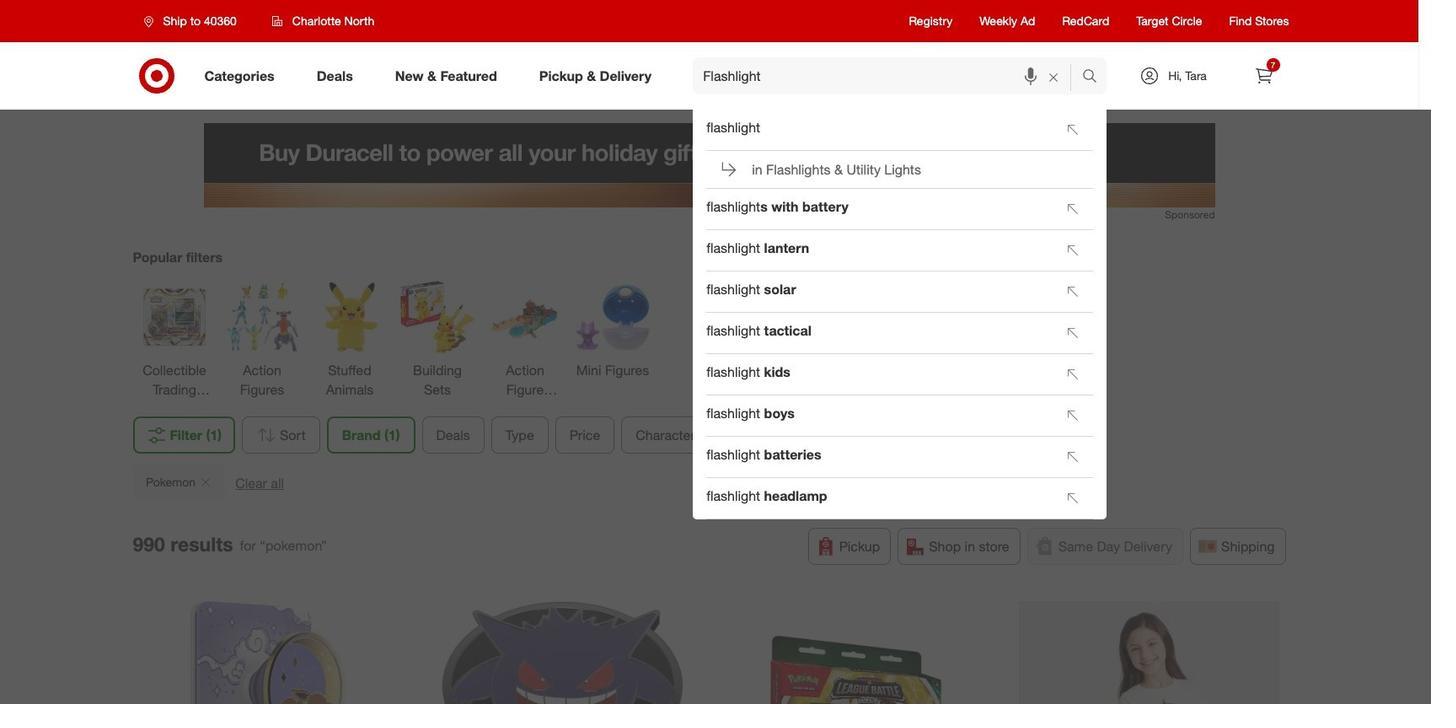 Task type: locate. For each thing, give the bounding box(es) containing it.
popsockets pokemon popwallet & cell phone grip - celestial eevee foil image
[[139, 601, 400, 704], [139, 601, 400, 704]]

advertisement element
[[204, 123, 1215, 207]]

popsockets pokemon cell phone grip & stand - enamel gengar nightshade image
[[433, 601, 693, 704], [433, 601, 693, 704]]

girls' pokémon eevee & pikachu short sleeve graphic t-shirt - white image
[[1019, 601, 1280, 704], [1019, 601, 1280, 704]]

pokémon trading card game: miraidon ex league battle deck image
[[726, 601, 986, 704], [726, 601, 986, 704]]



Task type: vqa. For each thing, say whether or not it's contained in the screenshot.
Add to cart BUTTON
no



Task type: describe. For each thing, give the bounding box(es) containing it.
What can we help you find? suggestions appear below search field
[[693, 57, 1086, 94]]



